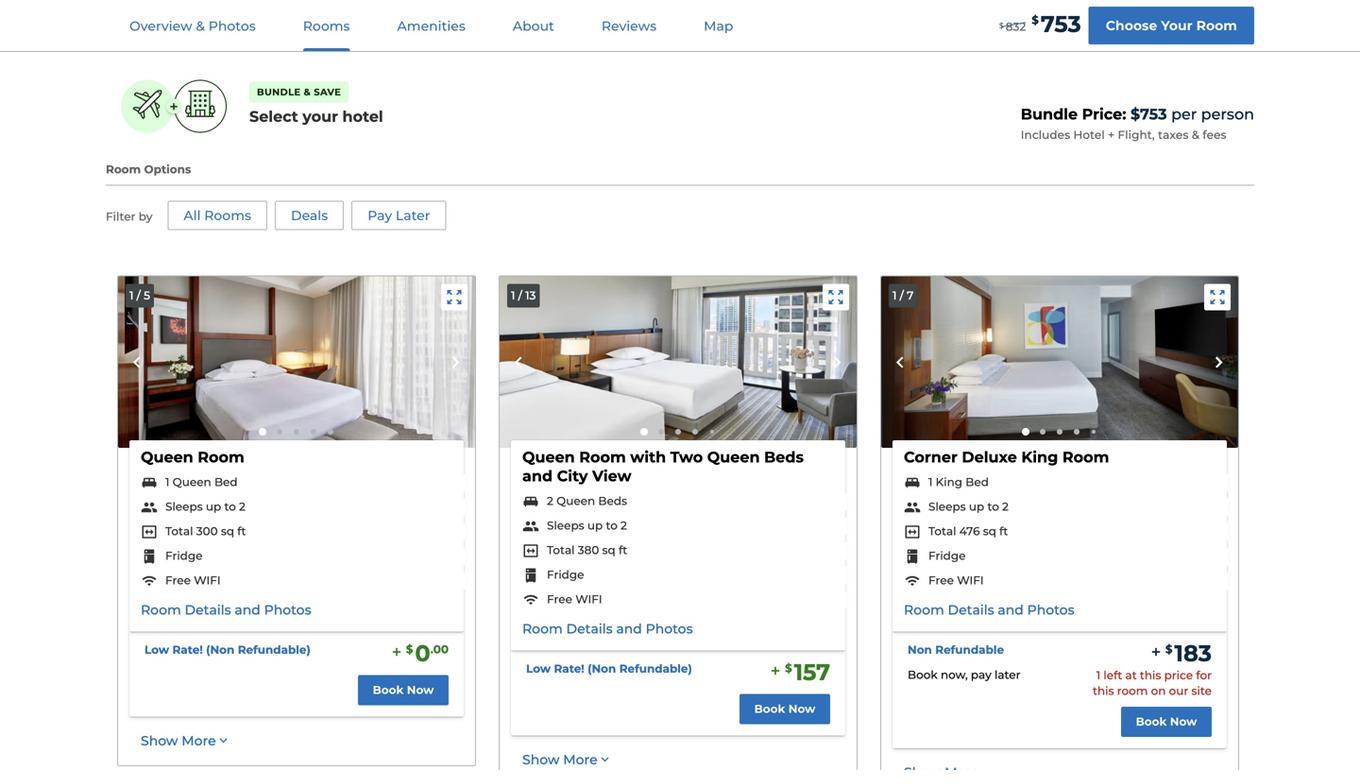 Task type: vqa. For each thing, say whether or not it's contained in the screenshot.
the total to the left
yes



Task type: locate. For each thing, give the bounding box(es) containing it.
sleeps down 2 queen beds
[[547, 519, 585, 532]]

bundle inside bundle & save select your hotel
[[257, 86, 301, 98]]

0 vertical spatial (non
[[206, 643, 235, 657]]

0 vertical spatial low rate! (non refundable)
[[145, 643, 311, 657]]

amenities inside button
[[397, 18, 466, 34]]

bundle inside the bundle price: $753 per person includes hotel + flight, taxes & fees
[[1021, 105, 1078, 123]]

low rate! (non refundable) button for 157
[[526, 661, 692, 677]]

sq for 157
[[602, 543, 616, 557]]

free wifi
[[165, 574, 221, 587], [929, 574, 984, 587], [547, 592, 602, 606]]

1 go to image #2 image from the left
[[277, 429, 283, 435]]

2 horizontal spatial /
[[900, 289, 904, 302]]

0 horizontal spatial to
[[224, 500, 236, 514]]

0 horizontal spatial bed
[[214, 475, 238, 489]]

1 photo carousel region from the left
[[118, 276, 475, 448]]

2 for corner deluxe king room
[[1003, 500, 1009, 514]]

/ left 13
[[518, 289, 522, 302]]

.
[[431, 643, 433, 656]]

ft right 476
[[1000, 524, 1009, 538]]

$ inside $ 183
[[1166, 643, 1173, 656]]

1 horizontal spatial bed
[[966, 475, 989, 489]]

0 horizontal spatial up
[[206, 500, 221, 514]]

0 vertical spatial +
[[169, 97, 178, 116]]

1 image #1 image from the left
[[118, 276, 475, 448]]

sleeps up to 2
[[165, 500, 246, 514], [929, 500, 1009, 514], [547, 519, 627, 532]]

and for queen room with two queen beds and city view
[[616, 621, 642, 637]]

1 horizontal spatial book now button
[[740, 694, 831, 724]]

free down total 380 sq ft
[[547, 592, 573, 606]]

0 horizontal spatial wifi
[[194, 574, 221, 587]]

by
[[139, 210, 153, 223]]

free wifi down total 476 sq ft
[[929, 574, 984, 587]]

157
[[794, 659, 831, 686]]

up
[[206, 500, 221, 514], [969, 500, 985, 514], [588, 519, 603, 532]]

later
[[396, 207, 430, 224]]

wifi down '300'
[[194, 574, 221, 587]]

1 for 1 / 7
[[893, 289, 897, 302]]

0 horizontal spatial book now button
[[358, 675, 449, 705]]

to up total 380 sq ft
[[606, 519, 618, 532]]

image #1 image
[[118, 276, 475, 448], [500, 276, 857, 448], [882, 276, 1239, 448]]

bed
[[214, 475, 238, 489], [966, 475, 989, 489]]

0 horizontal spatial low rate! (non refundable) button
[[145, 642, 311, 658]]

to up total 300 sq ft in the left bottom of the page
[[224, 500, 236, 514]]

1 vertical spatial &
[[304, 86, 311, 98]]

0 vertical spatial bundle
[[257, 86, 301, 98]]

amenities
[[963, 3, 1031, 19], [397, 18, 466, 34]]

3 go to image #4 image from the left
[[1074, 429, 1080, 435]]

1 vertical spatial all
[[184, 207, 201, 224]]

1 vertical spatial +
[[1109, 128, 1115, 142]]

& right overview
[[196, 18, 205, 34]]

map
[[704, 18, 734, 34]]

now down 0 in the bottom left of the page
[[407, 683, 434, 697]]

and up refundable
[[998, 602, 1024, 618]]

ft
[[237, 524, 246, 538], [1000, 524, 1009, 538], [619, 543, 628, 557]]

+ down price: on the top right
[[1109, 128, 1115, 142]]

refundable) for 0
[[238, 643, 311, 657]]

book now
[[373, 683, 434, 697], [755, 702, 816, 716], [1136, 715, 1198, 729]]

all rooms
[[184, 207, 251, 224]]

room details and photos button for 0
[[141, 601, 311, 619]]

total
[[165, 524, 193, 538], [929, 524, 957, 538], [547, 543, 575, 557]]

$ inside $ 157
[[785, 661, 793, 675]]

/ left 7
[[900, 289, 904, 302]]

to
[[224, 500, 236, 514], [988, 500, 1000, 514], [606, 519, 618, 532]]

2
[[547, 494, 554, 508], [239, 500, 246, 514], [1003, 500, 1009, 514], [621, 519, 627, 532]]

bundle up select
[[257, 86, 301, 98]]

1 down corner
[[929, 475, 933, 489]]

1 go to image #3 image from the left
[[294, 429, 300, 435]]

book now button down $ 157
[[740, 694, 831, 724]]

fridge down total 380 sq ft
[[547, 568, 584, 582]]

photos for corner deluxe king room
[[1028, 602, 1075, 618]]

wifi for 157
[[576, 592, 602, 606]]

fridge down total 476 sq ft
[[929, 549, 966, 563]]

0 horizontal spatial (non
[[206, 643, 235, 657]]

about
[[513, 18, 555, 34]]

rooms up save
[[303, 18, 350, 34]]

0 horizontal spatial sq
[[221, 524, 234, 538]]

ft right 380
[[619, 543, 628, 557]]

sq right 380
[[602, 543, 616, 557]]

room details and photos down '300'
[[141, 602, 311, 618]]

$ left the 183
[[1166, 643, 1173, 656]]

2 horizontal spatial go to image #2 image
[[1040, 429, 1046, 435]]

0 horizontal spatial beds
[[599, 494, 627, 508]]

and down total 300 sq ft in the left bottom of the page
[[235, 602, 261, 618]]

$ right 832
[[1032, 13, 1039, 27]]

book now button
[[358, 675, 449, 705], [740, 694, 831, 724], [1122, 707, 1212, 737]]

and down total 380 sq ft
[[616, 621, 642, 637]]

$
[[1032, 13, 1039, 27], [1000, 21, 1004, 30], [406, 643, 413, 656], [1166, 643, 1173, 656], [785, 661, 793, 675]]

queen right two
[[708, 448, 760, 466]]

2 horizontal spatial to
[[988, 500, 1000, 514]]

1 horizontal spatial show
[[523, 752, 560, 768]]

0 horizontal spatial this
[[1093, 684, 1115, 698]]

image #1 image for 0
[[118, 276, 475, 448]]

all
[[942, 3, 959, 19], [184, 207, 201, 224]]

1 horizontal spatial all
[[942, 3, 959, 19]]

1 horizontal spatial to
[[606, 519, 618, 532]]

1 horizontal spatial low
[[526, 662, 551, 676]]

2 horizontal spatial go to image #1 image
[[1022, 428, 1030, 436]]

1 / from the left
[[137, 289, 141, 302]]

book now down on
[[1136, 715, 1198, 729]]

1 vertical spatial this
[[1093, 684, 1115, 698]]

free down total 300 sq ft in the left bottom of the page
[[165, 574, 191, 587]]

queen room
[[141, 448, 245, 466]]

rooms left deals
[[204, 207, 251, 224]]

2 horizontal spatial go to image #5 image
[[1092, 430, 1096, 434]]

1 horizontal spatial room details and photos button
[[523, 620, 693, 638]]

go to image #2 image
[[277, 429, 283, 435], [659, 429, 664, 435], [1040, 429, 1046, 435]]

1 left left
[[1097, 668, 1101, 682]]

& for bundle
[[304, 86, 311, 98]]

& left fees
[[1192, 128, 1200, 142]]

832
[[1006, 20, 1026, 33]]

& inside button
[[196, 18, 205, 34]]

0 vertical spatial show more button
[[141, 732, 231, 750]]

this up on
[[1140, 668, 1162, 682]]

go to image #5 image for 0
[[328, 429, 334, 435]]

$ left 832
[[1000, 21, 1004, 30]]

corner
[[904, 448, 958, 466]]

0 horizontal spatial go to image #2 image
[[277, 429, 283, 435]]

2 horizontal spatial &
[[1192, 128, 1200, 142]]

0 horizontal spatial free wifi
[[165, 574, 221, 587]]

go to image #3 image
[[294, 429, 300, 435], [676, 429, 681, 435], [1057, 429, 1063, 435]]

and inside queen room with two queen beds and city view
[[523, 467, 553, 485]]

1 horizontal spatial wifi
[[576, 592, 602, 606]]

bed down deluxe
[[966, 475, 989, 489]]

1 horizontal spatial book now
[[755, 702, 816, 716]]

1 down queen room
[[165, 475, 170, 489]]

1 horizontal spatial sleeps up to 2
[[547, 519, 627, 532]]

rooms inside 'filter by amenity' 'region'
[[204, 207, 251, 224]]

more for 157
[[563, 752, 598, 768]]

low rate! (non refundable) button for 0
[[145, 642, 311, 658]]

0 horizontal spatial &
[[196, 18, 205, 34]]

book now down 0 in the bottom left of the page
[[373, 683, 434, 697]]

1 vertical spatial more
[[563, 752, 598, 768]]

fridge for 0
[[165, 549, 203, 563]]

show more for 0
[[141, 733, 216, 749]]

photos for queen room with two queen beds and city view
[[646, 621, 693, 637]]

map button
[[681, 1, 756, 51]]

free for 157
[[547, 592, 573, 606]]

go to image #4 image
[[311, 429, 317, 435], [693, 429, 698, 435], [1074, 429, 1080, 435]]

king down corner
[[936, 475, 963, 489]]

up up '300'
[[206, 500, 221, 514]]

pay later
[[368, 207, 430, 224]]

now down our
[[1171, 715, 1198, 729]]

1 horizontal spatial photo carousel region
[[500, 276, 857, 448]]

1 vertical spatial show more
[[523, 752, 598, 768]]

0 horizontal spatial room details and photos
[[141, 602, 311, 618]]

sleeps up to 2 up total 476 sq ft
[[929, 500, 1009, 514]]

room details and photos down 380
[[523, 621, 693, 637]]

1 horizontal spatial show more button
[[523, 751, 613, 769]]

total left 476
[[929, 524, 957, 538]]

queen down city
[[557, 494, 595, 508]]

free down total 476 sq ft
[[929, 574, 954, 587]]

2 image #1 image from the left
[[500, 276, 857, 448]]

wifi down 476
[[957, 574, 984, 587]]

1 go to image #1 image from the left
[[259, 428, 266, 436]]

all rooms button
[[168, 201, 267, 230]]

1 vertical spatial bundle
[[1021, 105, 1078, 123]]

now down $ 157
[[789, 702, 816, 716]]

0 horizontal spatial show more
[[141, 733, 216, 749]]

show more button
[[141, 732, 231, 750], [523, 751, 613, 769]]

/ left the '5' at the left top
[[137, 289, 141, 302]]

room details and photos
[[141, 602, 311, 618], [904, 602, 1075, 618], [523, 621, 693, 637]]

queen down queen room
[[173, 475, 211, 489]]

book for queen room with two queen beds and city view
[[755, 702, 786, 716]]

low rate! (non refundable)
[[145, 643, 311, 657], [526, 662, 692, 676]]

1 inside 1 left at this price for this room on our site
[[1097, 668, 1101, 682]]

overview
[[129, 18, 192, 34]]

all inside button
[[942, 3, 959, 19]]

0 horizontal spatial +
[[169, 97, 178, 116]]

wifi
[[194, 574, 221, 587], [957, 574, 984, 587], [576, 592, 602, 606]]

and for corner deluxe king room
[[998, 602, 1024, 618]]

bundle up includes
[[1021, 105, 1078, 123]]

& inside the bundle price: $753 per person includes hotel + flight, taxes & fees
[[1192, 128, 1200, 142]]

sq right '300'
[[221, 524, 234, 538]]

2 horizontal spatial free
[[929, 574, 954, 587]]

sleeps up to 2 down 2 queen beds
[[547, 519, 627, 532]]

all right by
[[184, 207, 201, 224]]

refundable)
[[238, 643, 311, 657], [620, 662, 692, 676]]

0 horizontal spatial rooms
[[204, 207, 251, 224]]

0 horizontal spatial photo carousel region
[[118, 276, 475, 448]]

sleeps down 1 queen bed on the bottom left
[[165, 500, 203, 514]]

book
[[908, 668, 938, 682], [373, 683, 404, 697], [755, 702, 786, 716], [1136, 715, 1167, 729]]

$ left 157
[[785, 661, 793, 675]]

1 vertical spatial king
[[936, 475, 963, 489]]

1 horizontal spatial king
[[1022, 448, 1059, 466]]

fridge down total 300 sq ft in the left bottom of the page
[[165, 549, 203, 563]]

filter by amenity region
[[106, 201, 454, 245]]

sq
[[221, 524, 234, 538], [983, 524, 997, 538], [602, 543, 616, 557]]

deals button
[[275, 201, 344, 230]]

2 go to image #1 image from the left
[[641, 428, 648, 436]]

photo carousel region
[[118, 276, 475, 448], [500, 276, 857, 448], [882, 276, 1239, 448]]

show for 157
[[523, 752, 560, 768]]

1 go to image #4 image from the left
[[311, 429, 317, 435]]

all left $ 832 $ 753
[[942, 3, 959, 19]]

2 vertical spatial &
[[1192, 128, 1200, 142]]

1 horizontal spatial +
[[1109, 128, 1115, 142]]

free wifi down total 380 sq ft
[[547, 592, 602, 606]]

total 380 sq ft
[[547, 543, 628, 557]]

go to image #2 image for 0
[[277, 429, 283, 435]]

details up refundable
[[948, 602, 995, 618]]

choose your room
[[1106, 17, 1238, 34]]

0 horizontal spatial show more button
[[141, 732, 231, 750]]

low rate! (non refundable) for 0
[[145, 643, 311, 657]]

1 / 5
[[129, 289, 150, 302]]

1 horizontal spatial go to image #3 image
[[676, 429, 681, 435]]

sleeps up to 2 up total 300 sq ft in the left bottom of the page
[[165, 500, 246, 514]]

$ 832 $ 753
[[1000, 10, 1082, 38]]

1 horizontal spatial free
[[547, 592, 573, 606]]

ft right '300'
[[237, 524, 246, 538]]

this down left
[[1093, 684, 1115, 698]]

0 horizontal spatial amenities
[[397, 18, 466, 34]]

reviews button
[[579, 1, 680, 51]]

2 horizontal spatial go to image #4 image
[[1074, 429, 1080, 435]]

1 for 1 queen bed
[[165, 475, 170, 489]]

2 bed from the left
[[966, 475, 989, 489]]

1 horizontal spatial free wifi
[[547, 592, 602, 606]]

our
[[1169, 684, 1189, 698]]

wifi down 380
[[576, 592, 602, 606]]

1 vertical spatial refundable)
[[620, 662, 692, 676]]

+
[[169, 97, 178, 116], [1109, 128, 1115, 142]]

beds inside queen room with two queen beds and city view
[[764, 448, 804, 466]]

to up total 476 sq ft
[[988, 500, 1000, 514]]

overview & photos
[[129, 18, 256, 34]]

0 vertical spatial all
[[942, 3, 959, 19]]

fridge for 157
[[547, 568, 584, 582]]

room details and photos button up refundable
[[904, 601, 1075, 619]]

3 / from the left
[[900, 289, 904, 302]]

total 476 sq ft
[[929, 524, 1009, 538]]

low rate! (non refundable) button
[[145, 642, 311, 658], [526, 661, 692, 677]]

2 go to image #4 image from the left
[[693, 429, 698, 435]]

book now, pay later
[[908, 668, 1021, 682]]

1 horizontal spatial (non
[[588, 662, 616, 676]]

go to image #5 image
[[328, 429, 334, 435], [711, 430, 714, 434], [1092, 430, 1096, 434]]

low for 0
[[145, 643, 169, 657]]

1 horizontal spatial go to image #1 image
[[641, 428, 648, 436]]

1 vertical spatial show more button
[[523, 751, 613, 769]]

bed for room
[[214, 475, 238, 489]]

0 horizontal spatial go to image #5 image
[[328, 429, 334, 435]]

0 horizontal spatial go to image #1 image
[[259, 428, 266, 436]]

free wifi down total 300 sq ft in the left bottom of the page
[[165, 574, 221, 587]]

& left save
[[304, 86, 311, 98]]

book for corner deluxe king room
[[1136, 715, 1167, 729]]

low for 157
[[526, 662, 551, 676]]

2 go to image #2 image from the left
[[659, 429, 664, 435]]

details
[[185, 602, 231, 618], [948, 602, 995, 618], [567, 621, 613, 637]]

1 vertical spatial low rate! (non refundable)
[[526, 662, 692, 676]]

with
[[631, 448, 666, 466]]

choose
[[1106, 17, 1158, 34]]

to for 157
[[606, 519, 618, 532]]

book now button down on
[[1122, 707, 1212, 737]]

0 horizontal spatial go to image #3 image
[[294, 429, 300, 435]]

0 vertical spatial refundable)
[[238, 643, 311, 657]]

1 vertical spatial (non
[[588, 662, 616, 676]]

$ for 0
[[406, 643, 413, 656]]

show for 0
[[141, 733, 178, 749]]

details for 157
[[567, 621, 613, 637]]

up up 476
[[969, 500, 985, 514]]

0 horizontal spatial bundle
[[257, 86, 301, 98]]

1 horizontal spatial total
[[547, 543, 575, 557]]

total for 0
[[165, 524, 193, 538]]

this
[[1140, 668, 1162, 682], [1093, 684, 1115, 698]]

low
[[145, 643, 169, 657], [526, 662, 551, 676]]

your
[[303, 107, 338, 126]]

0 horizontal spatial now
[[407, 683, 434, 697]]

book now down $ 157
[[755, 702, 816, 716]]

room details and photos button down '300'
[[141, 601, 311, 619]]

1 bed from the left
[[214, 475, 238, 489]]

king
[[1022, 448, 1059, 466], [936, 475, 963, 489]]

details down 380
[[567, 621, 613, 637]]

and left city
[[523, 467, 553, 485]]

1 horizontal spatial sleeps
[[547, 519, 585, 532]]

2 horizontal spatial image #1 image
[[882, 276, 1239, 448]]

now for 157
[[789, 702, 816, 716]]

0 vertical spatial rate!
[[172, 643, 203, 657]]

2 horizontal spatial go to image #3 image
[[1057, 429, 1063, 435]]

1 left 7
[[893, 289, 897, 302]]

total left '300'
[[165, 524, 193, 538]]

view
[[592, 467, 632, 485]]

$ left 0 in the bottom left of the page
[[406, 643, 413, 656]]

room details and photos button down 380
[[523, 620, 693, 638]]

go to image #1 image for 157
[[641, 428, 648, 436]]

ft for 157
[[619, 543, 628, 557]]

book for queen room
[[373, 683, 404, 697]]

1 king bed
[[929, 475, 989, 489]]

0 horizontal spatial image #1 image
[[118, 276, 475, 448]]

bed down queen room
[[214, 475, 238, 489]]

1 for 1 king bed
[[929, 475, 933, 489]]

sq right 476
[[983, 524, 997, 538]]

1 horizontal spatial now
[[789, 702, 816, 716]]

go to image #1 image
[[259, 428, 266, 436], [641, 428, 648, 436], [1022, 428, 1030, 436]]

3 go to image #2 image from the left
[[1040, 429, 1046, 435]]

1 vertical spatial show
[[141, 733, 178, 749]]

amenities button
[[375, 1, 488, 51]]

& inside bundle & save select your hotel
[[304, 86, 311, 98]]

$ for 157
[[785, 661, 793, 675]]

room
[[1197, 17, 1238, 34], [106, 162, 141, 176], [198, 448, 245, 466], [579, 448, 626, 466], [1063, 448, 1110, 466], [141, 602, 181, 618], [904, 602, 945, 618], [523, 621, 563, 637]]

+ up options
[[169, 97, 178, 116]]

0 vertical spatial low rate! (non refundable) button
[[145, 642, 311, 658]]

1 vertical spatial beds
[[599, 494, 627, 508]]

1 vertical spatial rate!
[[554, 662, 585, 676]]

$ inside $ 0 . 00
[[406, 643, 413, 656]]

1 left the '5' at the left top
[[129, 289, 134, 302]]

1 horizontal spatial &
[[304, 86, 311, 98]]

rate!
[[172, 643, 203, 657], [554, 662, 585, 676]]

(non
[[206, 643, 235, 657], [588, 662, 616, 676]]

2 horizontal spatial show
[[901, 3, 939, 19]]

2 photo carousel region from the left
[[500, 276, 857, 448]]

1 horizontal spatial rate!
[[554, 662, 585, 676]]

sq for 0
[[221, 524, 234, 538]]

choose your room button
[[1089, 7, 1255, 44]]

1 left 13
[[511, 289, 515, 302]]

sleeps for 157
[[547, 519, 585, 532]]

00
[[433, 643, 449, 656]]

1 horizontal spatial bundle
[[1021, 105, 1078, 123]]

more
[[182, 733, 216, 749], [563, 752, 598, 768]]

book now button down 0 in the bottom left of the page
[[358, 675, 449, 705]]

0 horizontal spatial sleeps up to 2
[[165, 500, 246, 514]]

amenities inside button
[[963, 3, 1031, 19]]

up up 380
[[588, 519, 603, 532]]

total left 380
[[547, 543, 575, 557]]

2 horizontal spatial total
[[929, 524, 957, 538]]

0 horizontal spatial ft
[[237, 524, 246, 538]]

king right deluxe
[[1022, 448, 1059, 466]]

2 horizontal spatial free wifi
[[929, 574, 984, 587]]

0 vertical spatial &
[[196, 18, 205, 34]]

room details and photos up refundable
[[904, 602, 1075, 618]]

2 / from the left
[[518, 289, 522, 302]]

total for 157
[[547, 543, 575, 557]]

sleeps
[[165, 500, 203, 514], [929, 500, 966, 514], [547, 519, 585, 532]]

go to image #3 image for 0
[[294, 429, 300, 435]]

details down '300'
[[185, 602, 231, 618]]

2 go to image #3 image from the left
[[676, 429, 681, 435]]

2 horizontal spatial sleeps
[[929, 500, 966, 514]]

sleeps down 1 king bed
[[929, 500, 966, 514]]

2 horizontal spatial details
[[948, 602, 995, 618]]

(non for 157
[[588, 662, 616, 676]]

/
[[137, 289, 141, 302], [518, 289, 522, 302], [900, 289, 904, 302]]

tab list
[[106, 0, 757, 51]]

0 vertical spatial this
[[1140, 668, 1162, 682]]

city
[[557, 467, 588, 485]]

1 for 1 / 5
[[129, 289, 134, 302]]

&
[[196, 18, 205, 34], [304, 86, 311, 98], [1192, 128, 1200, 142]]

/ for 0
[[137, 289, 141, 302]]

photo carousel region for 157
[[500, 276, 857, 448]]



Task type: describe. For each thing, give the bounding box(es) containing it.
photos for queen room
[[264, 602, 311, 618]]

options
[[144, 162, 191, 176]]

hotel
[[343, 107, 383, 126]]

3 go to image #3 image from the left
[[1057, 429, 1063, 435]]

for
[[1197, 668, 1212, 682]]

$ 157
[[785, 659, 831, 686]]

go to image #4 image for 0
[[311, 429, 317, 435]]

3 image #1 image from the left
[[882, 276, 1239, 448]]

free wifi for 0
[[165, 574, 221, 587]]

queen up 1 queen bed on the bottom left
[[141, 448, 193, 466]]

$ 183
[[1166, 640, 1212, 667]]

left
[[1104, 668, 1123, 682]]

2 horizontal spatial book now
[[1136, 715, 1198, 729]]

5
[[144, 289, 150, 302]]

476
[[960, 524, 980, 538]]

price
[[1165, 668, 1194, 682]]

free for 0
[[165, 574, 191, 587]]

your
[[1162, 17, 1193, 34]]

2 horizontal spatial fridge
[[929, 549, 966, 563]]

1 for 1 / 13
[[511, 289, 515, 302]]

sleeps up to 2 for 157
[[547, 519, 627, 532]]

refundable
[[936, 643, 1004, 657]]

2 horizontal spatial sleeps up to 2
[[929, 500, 1009, 514]]

about button
[[490, 1, 577, 51]]

$ 0 . 00
[[406, 640, 449, 667]]

at
[[1126, 668, 1137, 682]]

bundle & save select your hotel
[[249, 86, 383, 126]]

1 queen bed
[[165, 475, 238, 489]]

free wifi for 157
[[547, 592, 602, 606]]

tab list containing overview & photos
[[106, 0, 757, 51]]

7
[[907, 289, 914, 302]]

book now for 0
[[373, 683, 434, 697]]

room details and photos for 157
[[523, 621, 693, 637]]

price:
[[1083, 105, 1127, 123]]

non
[[908, 643, 933, 657]]

now,
[[941, 668, 968, 682]]

to for 0
[[224, 500, 236, 514]]

all inside button
[[184, 207, 201, 224]]

2 horizontal spatial wifi
[[957, 574, 984, 587]]

and for queen room
[[235, 602, 261, 618]]

reviews
[[602, 18, 657, 34]]

queen up city
[[523, 448, 575, 466]]

room details and photos button for 157
[[523, 620, 693, 638]]

show more button for 0
[[141, 732, 231, 750]]

0 vertical spatial king
[[1022, 448, 1059, 466]]

300
[[196, 524, 218, 538]]

1 / 7
[[893, 289, 914, 302]]

bed for deluxe
[[966, 475, 989, 489]]

room options
[[106, 162, 191, 176]]

ft for 0
[[237, 524, 246, 538]]

bundle for price:
[[1021, 105, 1078, 123]]

overview & photos button
[[107, 1, 279, 51]]

2 for queen room with two queen beds and city view
[[621, 519, 627, 532]]

rate! for 157
[[554, 662, 585, 676]]

0
[[415, 640, 431, 667]]

1 left at this price for this room on our site
[[1093, 668, 1212, 698]]

pay
[[971, 668, 992, 682]]

up for 157
[[588, 519, 603, 532]]

sleeps for 0
[[165, 500, 203, 514]]

go to image #4 image for 157
[[693, 429, 698, 435]]

book now button for 0
[[358, 675, 449, 705]]

save
[[314, 86, 341, 98]]

includes
[[1021, 128, 1071, 142]]

1 / 13
[[511, 289, 536, 302]]

room
[[1118, 684, 1148, 698]]

image #1 image for 157
[[500, 276, 857, 448]]

753
[[1041, 10, 1082, 38]]

details for 0
[[185, 602, 231, 618]]

show inside button
[[901, 3, 939, 19]]

fees
[[1203, 128, 1227, 142]]

non refundable
[[908, 643, 1004, 657]]

show all amenities
[[901, 3, 1031, 19]]

photos inside button
[[209, 18, 256, 34]]

filter by
[[106, 210, 153, 223]]

(non for 0
[[206, 643, 235, 657]]

on
[[1152, 684, 1166, 698]]

2 horizontal spatial book now button
[[1122, 707, 1212, 737]]

go to image #3 image for 157
[[676, 429, 681, 435]]

rooms inside tab list
[[303, 18, 350, 34]]

2 horizontal spatial now
[[1171, 715, 1198, 729]]

3 photo carousel region from the left
[[882, 276, 1239, 448]]

filter
[[106, 210, 136, 223]]

/ for 157
[[518, 289, 522, 302]]

380
[[578, 543, 599, 557]]

more for 0
[[182, 733, 216, 749]]

2 horizontal spatial room details and photos button
[[904, 601, 1075, 619]]

low rate! (non refundable) for 157
[[526, 662, 692, 676]]

person
[[1202, 105, 1255, 123]]

book now button for 157
[[740, 694, 831, 724]]

non refundable button
[[908, 642, 1004, 658]]

$753
[[1131, 105, 1168, 123]]

queen room with two queen beds and city view
[[523, 448, 804, 485]]

taxes
[[1159, 128, 1189, 142]]

$ for 183
[[1166, 643, 1173, 656]]

pay later button
[[352, 201, 446, 230]]

bundle price: $753 per person includes hotel + flight, taxes & fees
[[1021, 105, 1255, 142]]

flight,
[[1118, 128, 1155, 142]]

go to image #1 image for 0
[[259, 428, 266, 436]]

2 queen beds
[[547, 494, 627, 508]]

total 300 sq ft
[[165, 524, 246, 538]]

sleeps up to 2 for 0
[[165, 500, 246, 514]]

13
[[525, 289, 536, 302]]

later
[[995, 668, 1021, 682]]

2 horizontal spatial room details and photos
[[904, 602, 1075, 618]]

2 horizontal spatial up
[[969, 500, 985, 514]]

show more for 157
[[523, 752, 598, 768]]

deals
[[291, 207, 328, 224]]

book now for 157
[[755, 702, 816, 716]]

bundle for &
[[257, 86, 301, 98]]

site
[[1192, 684, 1212, 698]]

two
[[671, 448, 703, 466]]

show more button for 157
[[523, 751, 613, 769]]

select
[[249, 107, 298, 126]]

hotel
[[1074, 128, 1105, 142]]

room details and photos for 0
[[141, 602, 311, 618]]

go to image #2 image for 157
[[659, 429, 664, 435]]

show all amenities button
[[901, 1, 1031, 21]]

3 go to image #1 image from the left
[[1022, 428, 1030, 436]]

2 horizontal spatial sq
[[983, 524, 997, 538]]

deluxe
[[962, 448, 1018, 466]]

now for 0
[[407, 683, 434, 697]]

corner deluxe king room
[[904, 448, 1110, 466]]

room inside queen room with two queen beds and city view
[[579, 448, 626, 466]]

photo carousel region for 0
[[118, 276, 475, 448]]

wifi for 0
[[194, 574, 221, 587]]

1 for 1 left at this price for this room on our site
[[1097, 668, 1101, 682]]

2 for queen room
[[239, 500, 246, 514]]

pay
[[368, 207, 392, 224]]

rate! for 0
[[172, 643, 203, 657]]

per
[[1172, 105, 1198, 123]]

up for 0
[[206, 500, 221, 514]]

183
[[1175, 640, 1212, 667]]

refundable) for 157
[[620, 662, 692, 676]]

2 horizontal spatial ft
[[1000, 524, 1009, 538]]

+ inside the bundle price: $753 per person includes hotel + flight, taxes & fees
[[1109, 128, 1115, 142]]

$ for 832
[[1000, 21, 1004, 30]]

& for overview
[[196, 18, 205, 34]]

go to image #5 image for 157
[[711, 430, 714, 434]]

rooms button
[[280, 1, 373, 51]]



